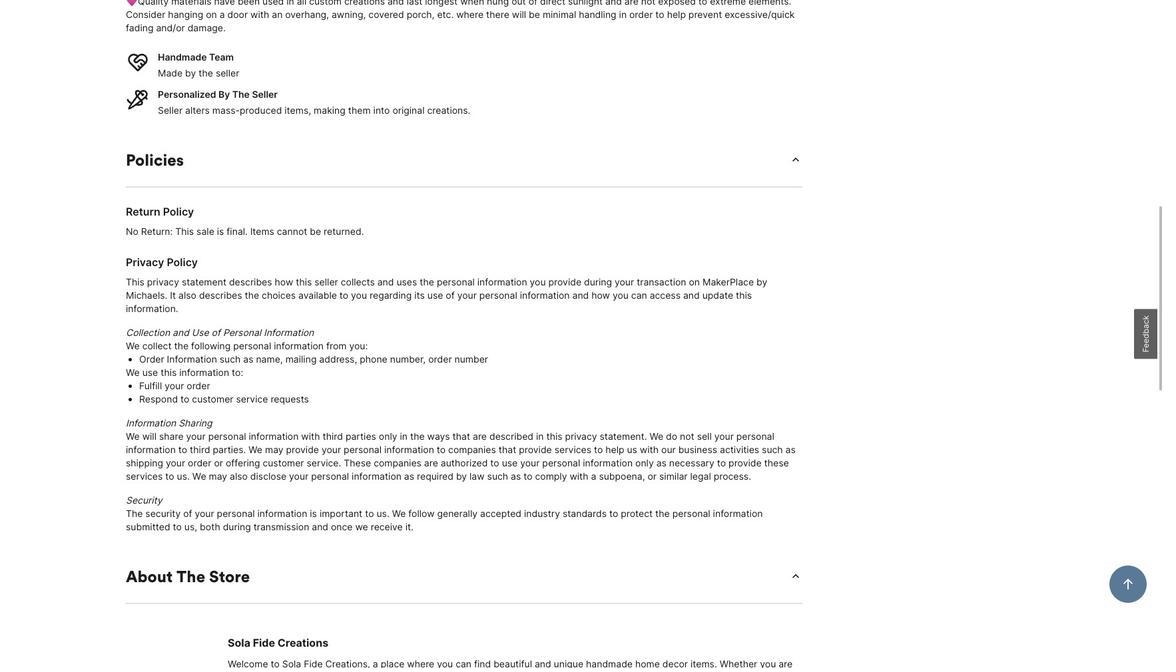 Task type: locate. For each thing, give the bounding box(es) containing it.
as inside 'collection and use of personal information we collect the following personal information from you: order information such as name, mailing address, phone number, order number we use this information to: fulfill your order respond to customer service requests'
[[243, 354, 253, 365]]

use
[[192, 327, 209, 338]]

this privacy statement describes how this seller collects and uses the personal information you provide during your transaction on makerplace by michaels. it also describes the choices available to you regarding its use of your personal information and how you can access and update this information.
[[126, 276, 767, 314]]

no return: this sale is final. ltems cannot be returned.
[[126, 226, 364, 237]]

0 vertical spatial customer
[[192, 394, 233, 405]]

this inside 'collection and use of personal information we collect the following personal information from you: order information such as name, mailing address, phone number, order number we use this information to: fulfill your order respond to customer service requests'
[[161, 367, 177, 378]]

2 horizontal spatial use
[[502, 458, 518, 469]]

to down 'ways'
[[437, 444, 446, 456]]

1 horizontal spatial are
[[473, 431, 487, 442]]

be
[[310, 226, 321, 237]]

we inside security the security of your personal information is important to us. we follow generally accepted industry standards to protect the personal information submitted to us, both during transmission and once we receive it.
[[392, 508, 406, 520]]

information
[[264, 327, 314, 338], [167, 354, 217, 365], [126, 418, 176, 429]]

this down order
[[161, 367, 177, 378]]

2 horizontal spatial the
[[232, 89, 250, 100]]

1 vertical spatial during
[[223, 522, 251, 533]]

parties.
[[213, 444, 246, 456]]

this
[[175, 226, 194, 237], [126, 276, 144, 288]]

with left a
[[570, 471, 589, 482]]

your up comply
[[520, 458, 540, 469]]

2 vertical spatial use
[[502, 458, 518, 469]]

0 horizontal spatial during
[[223, 522, 251, 533]]

information down following in the bottom left of the page
[[167, 354, 217, 365]]

this left sale
[[175, 226, 194, 237]]

by inside this privacy statement describes how this seller collects and uses the personal information you provide during your transaction on makerplace by michaels. it also describes the choices available to you regarding its use of your personal information and how you can access and update this information.
[[757, 276, 767, 288]]

0 horizontal spatial privacy
[[147, 276, 179, 288]]

the down team
[[199, 67, 213, 79]]

the inside dropdown button
[[177, 567, 205, 587]]

region
[[126, 0, 803, 117]]

share
[[159, 431, 184, 442]]

1 horizontal spatial is
[[310, 508, 317, 520]]

information inside 'information sharing we will share your personal information with third parties only in the ways that are described in this privacy statement. we do not sell your personal information to third parties. we may provide your personal information to companies that provide services to help us with our business activities such as shipping your order or offering customer service. these companies are authorized to use your personal information only as necessary to provide these services to us. we may also disclose your personal information as required by law such as to comply with a subpoena, or similar legal process.'
[[126, 418, 176, 429]]

final.
[[227, 226, 248, 237]]

we
[[355, 522, 368, 533]]

of right its
[[446, 290, 455, 301]]

1 horizontal spatial in
[[536, 431, 544, 442]]

use up fulfill
[[142, 367, 158, 378]]

1 vertical spatial services
[[126, 471, 163, 482]]

legal
[[690, 471, 711, 482]]

are up authorized
[[473, 431, 487, 442]]

services
[[555, 444, 591, 456], [126, 471, 163, 482]]

information up mailing
[[264, 327, 314, 338]]

seller down team
[[216, 67, 239, 79]]

such right law
[[487, 471, 508, 482]]

order inside 'information sharing we will share your personal information with third parties only in the ways that are described in this privacy statement. we do not sell your personal information to third parties. we may provide your personal information to companies that provide services to help us with our business activities such as shipping your order or offering customer service. these companies are authorized to use your personal information only as necessary to provide these services to us. we may also disclose your personal information as required by law such as to comply with a subpoena, or similar legal process.'
[[188, 458, 211, 469]]

of inside 'collection and use of personal information we collect the following personal information from you: order information such as name, mailing address, phone number, order number we use this information to: fulfill your order respond to customer service requests'
[[211, 327, 220, 338]]

to
[[340, 290, 348, 301], [181, 394, 189, 405], [178, 444, 187, 456], [437, 444, 446, 456], [594, 444, 603, 456], [490, 458, 499, 469], [717, 458, 726, 469], [165, 471, 174, 482], [524, 471, 533, 482], [365, 508, 374, 520], [609, 508, 618, 520], [173, 522, 182, 533]]

0 vertical spatial seller
[[252, 89, 278, 100]]

1 horizontal spatial also
[[230, 471, 248, 482]]

customer up disclose at the left
[[263, 458, 304, 469]]

1 vertical spatial this
[[126, 276, 144, 288]]

0 horizontal spatial us.
[[177, 471, 190, 482]]

1 horizontal spatial the
[[177, 567, 205, 587]]

customer
[[192, 394, 233, 405], [263, 458, 304, 469]]

1 vertical spatial is
[[310, 508, 317, 520]]

policy for return policy
[[163, 205, 194, 218]]

us. inside 'information sharing we will share your personal information with third parties only in the ways that are described in this privacy statement. we do not sell your personal information to third parties. we may provide your personal information to companies that provide services to help us with our business activities such as shipping your order or offering customer service. these companies are authorized to use your personal information only as necessary to provide these services to us. we may also disclose your personal information as required by law such as to comply with a subpoena, or similar legal process.'
[[177, 471, 190, 482]]

policy up return:
[[163, 205, 194, 218]]

may up disclose at the left
[[265, 444, 283, 456]]

to up 'process.'
[[717, 458, 726, 469]]

choices
[[262, 290, 296, 301]]

0 vertical spatial third
[[323, 431, 343, 442]]

are
[[473, 431, 487, 442], [424, 458, 438, 469]]

your up "both" on the bottom left of page
[[195, 508, 214, 520]]

use down described
[[502, 458, 518, 469]]

that
[[453, 431, 470, 442], [499, 444, 516, 456]]

similar
[[659, 471, 688, 482]]

its
[[414, 290, 425, 301]]

customer inside 'collection and use of personal information we collect the following personal information from you: order information such as name, mailing address, phone number, order number we use this information to: fulfill your order respond to customer service requests'
[[192, 394, 233, 405]]

the left choices
[[245, 290, 259, 301]]

0 horizontal spatial the
[[126, 508, 143, 520]]

0 horizontal spatial by
[[185, 67, 196, 79]]

0 vertical spatial policy
[[163, 205, 194, 218]]

1 vertical spatial that
[[499, 444, 516, 456]]

0 horizontal spatial such
[[220, 354, 241, 365]]

privacy
[[147, 276, 179, 288], [565, 431, 597, 442]]

use inside 'information sharing we will share your personal information with third parties only in the ways that are described in this privacy statement. we do not sell your personal information to third parties. we may provide your personal information to companies that provide services to help us with our business activities such as shipping your order or offering customer service. these companies are authorized to use your personal information only as necessary to provide these services to us. we may also disclose your personal information as required by law such as to comply with a subpoena, or similar legal process.'
[[502, 458, 518, 469]]

your up respond on the bottom left of page
[[165, 380, 184, 392]]

in
[[400, 431, 408, 442], [536, 431, 544, 442]]

third
[[323, 431, 343, 442], [190, 444, 210, 456]]

use inside this privacy statement describes how this seller collects and uses the personal information you provide during your transaction on makerplace by michaels. it also describes the choices available to you regarding its use of your personal information and how you can access and update this information.
[[427, 290, 443, 301]]

we up it.
[[392, 508, 406, 520]]

privacy inside 'information sharing we will share your personal information with third parties only in the ways that are described in this privacy statement. we do not sell your personal information to third parties. we may provide your personal information to companies that provide services to help us with our business activities such as shipping your order or offering customer service. these companies are authorized to use your personal information only as necessary to provide these services to us. we may also disclose your personal information as required by law such as to comply with a subpoena, or similar legal process.'
[[565, 431, 597, 442]]

generally
[[437, 508, 478, 520]]

0 horizontal spatial or
[[214, 458, 223, 469]]

seller up available
[[315, 276, 338, 288]]

1 vertical spatial with
[[640, 444, 659, 456]]

service
[[236, 394, 268, 405]]

your down share
[[166, 458, 185, 469]]

and up regarding
[[377, 276, 394, 288]]

1 horizontal spatial seller
[[252, 89, 278, 100]]

region containing handmade team
[[126, 0, 803, 117]]

2 in from the left
[[536, 431, 544, 442]]

us. inside security the security of your personal information is important to us. we follow generally accepted industry standards to protect the personal information submitted to us, both during transmission and once we receive it.
[[377, 508, 389, 520]]

1 vertical spatial third
[[190, 444, 210, 456]]

are up required
[[424, 458, 438, 469]]

companies up authorized
[[448, 444, 496, 456]]

order left "number"
[[428, 354, 452, 365]]

customer up sharing
[[192, 394, 233, 405]]

that right 'ways'
[[453, 431, 470, 442]]

your inside security the security of your personal information is important to us. we follow generally accepted industry standards to protect the personal information submitted to us, both during transmission and once we receive it.
[[195, 508, 214, 520]]

to inside 'collection and use of personal information we collect the following personal information from you: order information such as name, mailing address, phone number, order number we use this information to: fulfill your order respond to customer service requests'
[[181, 394, 189, 405]]

number
[[455, 354, 488, 365]]

we up offering
[[249, 444, 262, 456]]

authorized
[[441, 458, 488, 469]]

0 vertical spatial only
[[379, 431, 397, 442]]

the for about
[[177, 567, 205, 587]]

and left the use
[[173, 327, 189, 338]]

with up service.
[[301, 431, 320, 442]]

1 vertical spatial information
[[167, 354, 217, 365]]

submitted
[[126, 522, 170, 533]]

our
[[661, 444, 676, 456]]

how
[[275, 276, 293, 288], [592, 290, 610, 301]]

or
[[214, 458, 223, 469], [648, 471, 657, 482]]

or left 'similar'
[[648, 471, 657, 482]]

during inside security the security of your personal information is important to us. we follow generally accepted industry standards to protect the personal information submitted to us, both during transmission and once we receive it.
[[223, 522, 251, 533]]

making
[[314, 105, 346, 116]]

0 vertical spatial during
[[584, 276, 612, 288]]

0 vertical spatial services
[[555, 444, 591, 456]]

the inside personalized by the seller seller alters mass-produced items, making them into original creations.
[[232, 89, 250, 100]]

1 horizontal spatial companies
[[448, 444, 496, 456]]

privacy up a
[[565, 431, 597, 442]]

parties
[[346, 431, 376, 442]]

0 horizontal spatial of
[[183, 508, 192, 520]]

1 vertical spatial by
[[757, 276, 767, 288]]

during right "both" on the bottom left of page
[[223, 522, 251, 533]]

1 horizontal spatial privacy
[[565, 431, 597, 442]]

1 horizontal spatial us.
[[377, 508, 389, 520]]

available
[[298, 290, 337, 301]]

1 horizontal spatial by
[[456, 471, 467, 482]]

2 horizontal spatial by
[[757, 276, 767, 288]]

and
[[377, 276, 394, 288], [572, 290, 589, 301], [683, 290, 700, 301], [173, 327, 189, 338], [312, 522, 328, 533]]

1 vertical spatial are
[[424, 458, 438, 469]]

with right us
[[640, 444, 659, 456]]

us,
[[184, 522, 197, 533]]

0 horizontal spatial this
[[126, 276, 144, 288]]

your up can
[[615, 276, 634, 288]]

1 horizontal spatial of
[[211, 327, 220, 338]]

1 horizontal spatial you
[[530, 276, 546, 288]]

1 vertical spatial the
[[126, 508, 143, 520]]

the right the by
[[232, 89, 250, 100]]

2 horizontal spatial such
[[762, 444, 783, 456]]

0 vertical spatial how
[[275, 276, 293, 288]]

customer inside 'information sharing we will share your personal information with third parties only in the ways that are described in this privacy statement. we do not sell your personal information to third parties. we may provide your personal information to companies that provide services to help us with our business activities such as shipping your order or offering customer service. these companies are authorized to use your personal information only as necessary to provide these services to us. we may also disclose your personal information as required by law such as to comply with a subpoena, or similar legal process.'
[[263, 458, 304, 469]]

1 horizontal spatial use
[[427, 290, 443, 301]]

1 horizontal spatial or
[[648, 471, 657, 482]]

1 vertical spatial companies
[[374, 458, 422, 469]]

uses
[[397, 276, 417, 288]]

1 horizontal spatial during
[[584, 276, 612, 288]]

also down offering
[[230, 471, 248, 482]]

by inside handmade team made by the seller
[[185, 67, 196, 79]]

or down 'parties.'
[[214, 458, 223, 469]]

personalized
[[158, 89, 216, 100]]

0 vertical spatial privacy
[[147, 276, 179, 288]]

third up service.
[[323, 431, 343, 442]]

seller
[[216, 67, 239, 79], [315, 276, 338, 288]]

industry
[[524, 508, 560, 520]]

return
[[126, 205, 160, 218]]

of inside security the security of your personal information is important to us. we follow generally accepted industry standards to protect the personal information submitted to us, both during transmission and once we receive it.
[[183, 508, 192, 520]]

order
[[428, 354, 452, 365], [187, 380, 210, 392], [188, 458, 211, 469]]

to up we
[[365, 508, 374, 520]]

1 vertical spatial us.
[[377, 508, 389, 520]]

we up fulfill
[[126, 367, 140, 378]]

the inside handmade team made by the seller
[[199, 67, 213, 79]]

is right sale
[[217, 226, 224, 237]]

describes up choices
[[229, 276, 272, 288]]

them
[[348, 105, 371, 116]]

describes down statement
[[199, 290, 242, 301]]

return:
[[141, 226, 173, 237]]

we
[[126, 340, 140, 352], [126, 367, 140, 378], [126, 431, 140, 442], [650, 431, 664, 442], [249, 444, 262, 456], [192, 471, 206, 482], [392, 508, 406, 520]]

also right the it
[[179, 290, 196, 301]]

also
[[179, 290, 196, 301], [230, 471, 248, 482]]

1 vertical spatial use
[[142, 367, 158, 378]]

0 vertical spatial also
[[179, 290, 196, 301]]

use
[[427, 290, 443, 301], [142, 367, 158, 378], [502, 458, 518, 469]]

in right described
[[536, 431, 544, 442]]

1 horizontal spatial this
[[175, 226, 194, 237]]

services down shipping
[[126, 471, 163, 482]]

1 horizontal spatial seller
[[315, 276, 338, 288]]

only down us
[[635, 458, 654, 469]]

this inside this privacy statement describes how this seller collects and uses the personal information you provide during your transaction on makerplace by michaels. it also describes the choices available to you regarding its use of your personal information and how you can access and update this information.
[[126, 276, 144, 288]]

0 vertical spatial by
[[185, 67, 196, 79]]

provide
[[549, 276, 582, 288], [286, 444, 319, 456], [519, 444, 552, 456], [729, 458, 762, 469]]

order up sharing
[[187, 380, 210, 392]]

0 horizontal spatial companies
[[374, 458, 422, 469]]

companies
[[448, 444, 496, 456], [374, 458, 422, 469]]

order down sharing
[[188, 458, 211, 469]]

of inside this privacy statement describes how this seller collects and uses the personal information you provide during your transaction on makerplace by michaels. it also describes the choices available to you regarding its use of your personal information and how you can access and update this information.
[[446, 290, 455, 301]]

1 horizontal spatial such
[[487, 471, 508, 482]]

on
[[689, 276, 700, 288]]

as up to:
[[243, 354, 253, 365]]

policy for privacy policy
[[167, 256, 198, 269]]

1 vertical spatial policy
[[167, 256, 198, 269]]

comply
[[535, 471, 567, 482]]

2 horizontal spatial you
[[613, 290, 629, 301]]

requests
[[271, 394, 309, 405]]

collects
[[341, 276, 375, 288]]

the down security
[[126, 508, 143, 520]]

1 horizontal spatial that
[[499, 444, 516, 456]]

by right makerplace on the top of page
[[757, 276, 767, 288]]

policies button
[[126, 149, 803, 171]]

1 horizontal spatial customer
[[263, 458, 304, 469]]

1 vertical spatial also
[[230, 471, 248, 482]]

0 horizontal spatial seller
[[216, 67, 239, 79]]

of for collection and use of personal information we collect the following personal information from you: order information such as name, mailing address, phone number, order number we use this information to: fulfill your order respond to customer service requests
[[211, 327, 220, 338]]

the inside security the security of your personal information is important to us. we follow generally accepted industry standards to protect the personal information submitted to us, both during transmission and once we receive it.
[[126, 508, 143, 520]]

0 vertical spatial with
[[301, 431, 320, 442]]

1 horizontal spatial may
[[265, 444, 283, 456]]

policy up statement
[[167, 256, 198, 269]]

0 horizontal spatial is
[[217, 226, 224, 237]]

1 vertical spatial describes
[[199, 290, 242, 301]]

0 vertical spatial use
[[427, 290, 443, 301]]

by inside 'information sharing we will share your personal information with third parties only in the ways that are described in this privacy statement. we do not sell your personal information to third parties. we may provide your personal information to companies that provide services to help us with our business activities such as shipping your order or offering customer service. these companies are authorized to use your personal information only as necessary to provide these services to us. we may also disclose your personal information as required by law such as to comply with a subpoena, or similar legal process.'
[[456, 471, 467, 482]]

1 vertical spatial of
[[211, 327, 220, 338]]

0 horizontal spatial may
[[209, 471, 227, 482]]

important
[[320, 508, 362, 520]]

1 horizontal spatial how
[[592, 290, 610, 301]]

you
[[530, 276, 546, 288], [351, 290, 367, 301], [613, 290, 629, 301]]

of up us,
[[183, 508, 192, 520]]

privacy up the it
[[147, 276, 179, 288]]

the up its
[[420, 276, 434, 288]]

us. down share
[[177, 471, 190, 482]]

0 horizontal spatial services
[[126, 471, 163, 482]]

0 vertical spatial or
[[214, 458, 223, 469]]

is left important
[[310, 508, 317, 520]]

2 horizontal spatial of
[[446, 290, 455, 301]]

these
[[344, 458, 371, 469]]

as down our at the bottom right
[[656, 458, 667, 469]]

seller up produced
[[252, 89, 278, 100]]

the inside security the security of your personal information is important to us. we follow generally accepted industry standards to protect the personal information submitted to us, both during transmission and once we receive it.
[[655, 508, 670, 520]]

makerplace
[[703, 276, 754, 288]]

may
[[265, 444, 283, 456], [209, 471, 227, 482]]

this up available
[[296, 276, 312, 288]]

0 vertical spatial may
[[265, 444, 283, 456]]

this up comply
[[546, 431, 563, 442]]

how up choices
[[275, 276, 293, 288]]

1 vertical spatial customer
[[263, 458, 304, 469]]

0 vertical spatial that
[[453, 431, 470, 442]]

the left 'store'
[[177, 567, 205, 587]]

2 vertical spatial the
[[177, 567, 205, 587]]

1 vertical spatial only
[[635, 458, 654, 469]]

2 vertical spatial order
[[188, 458, 211, 469]]

michaels.
[[126, 290, 167, 301]]

of up following in the bottom left of the page
[[211, 327, 220, 338]]

your inside 'collection and use of personal information we collect the following personal information from you: order information such as name, mailing address, phone number, order number we use this information to: fulfill your order respond to customer service requests'
[[165, 380, 184, 392]]

only right parties
[[379, 431, 397, 442]]

and inside security the security of your personal information is important to us. we follow generally accepted industry standards to protect the personal information submitted to us, both during transmission and once we receive it.
[[312, 522, 328, 533]]

third down sharing
[[190, 444, 210, 456]]

your up service.
[[322, 444, 341, 456]]

may down offering
[[209, 471, 227, 482]]

0 vertical spatial of
[[446, 290, 455, 301]]

this up michaels. on the top left of page
[[126, 276, 144, 288]]

seller down personalized
[[158, 105, 183, 116]]

returned.
[[324, 226, 364, 237]]

0 vertical spatial such
[[220, 354, 241, 365]]

1 vertical spatial such
[[762, 444, 783, 456]]

by down authorized
[[456, 471, 467, 482]]

during left transaction
[[584, 276, 612, 288]]

only
[[379, 431, 397, 442], [635, 458, 654, 469]]

the for security
[[126, 508, 143, 520]]

1 vertical spatial privacy
[[565, 431, 597, 442]]

1 in from the left
[[400, 431, 408, 442]]

seller inside this privacy statement describes how this seller collects and uses the personal information you provide during your transaction on makerplace by michaels. it also describes the choices available to you regarding its use of your personal information and how you can access and update this information.
[[315, 276, 338, 288]]

us. up 'receive'
[[377, 508, 389, 520]]

follow
[[409, 508, 435, 520]]

the right collect at the bottom left
[[174, 340, 189, 352]]

creations
[[278, 637, 328, 650]]

companies up required
[[374, 458, 422, 469]]

1 horizontal spatial with
[[570, 471, 589, 482]]

how left can
[[592, 290, 610, 301]]

0 horizontal spatial also
[[179, 290, 196, 301]]

to down collects
[[340, 290, 348, 301]]

0 vertical spatial seller
[[216, 67, 239, 79]]

law
[[470, 471, 485, 482]]

and left once
[[312, 522, 328, 533]]



Task type: vqa. For each thing, say whether or not it's contained in the screenshot.
the dust
no



Task type: describe. For each thing, give the bounding box(es) containing it.
0 horizontal spatial only
[[379, 431, 397, 442]]

not
[[680, 431, 695, 442]]

1 vertical spatial how
[[592, 290, 610, 301]]

sell
[[697, 431, 712, 442]]

produced
[[240, 105, 282, 116]]

we left do
[[650, 431, 664, 442]]

this inside 'information sharing we will share your personal information with third parties only in the ways that are described in this privacy statement. we do not sell your personal information to third parties. we may provide your personal information to companies that provide services to help us with our business activities such as shipping your order or offering customer service. these companies are authorized to use your personal information only as necessary to provide these services to us. we may also disclose your personal information as required by law such as to comply with a subpoena, or similar legal process.'
[[546, 431, 563, 442]]

personal inside 'collection and use of personal information we collect the following personal information from you: order information such as name, mailing address, phone number, order number we use this information to: fulfill your order respond to customer service requests'
[[233, 340, 271, 352]]

personalized by the seller seller alters mass-produced items, making them into original creations.
[[158, 89, 471, 116]]

to up security
[[165, 471, 174, 482]]

0 horizontal spatial how
[[275, 276, 293, 288]]

transaction
[[637, 276, 686, 288]]

return policy
[[126, 205, 194, 218]]

is inside security the security of your personal information is important to us. we follow generally accepted industry standards to protect the personal information submitted to us, both during transmission and once we receive it.
[[310, 508, 317, 520]]

statement
[[182, 276, 226, 288]]

the inside 'collection and use of personal information we collect the following personal information from you: order information such as name, mailing address, phone number, order number we use this information to: fulfill your order respond to customer service requests'
[[174, 340, 189, 352]]

we up us,
[[192, 471, 206, 482]]

alters
[[185, 105, 210, 116]]

as up these
[[786, 444, 796, 456]]

0 horizontal spatial are
[[424, 458, 438, 469]]

original
[[393, 105, 425, 116]]

you:
[[349, 340, 368, 352]]

process.
[[714, 471, 751, 482]]

seller inside handmade team made by the seller
[[216, 67, 239, 79]]

2 vertical spatial such
[[487, 471, 508, 482]]

described
[[490, 431, 534, 442]]

into
[[373, 105, 390, 116]]

following
[[191, 340, 231, 352]]

service.
[[307, 458, 341, 469]]

disclose
[[250, 471, 286, 482]]

collect
[[142, 340, 172, 352]]

0 vertical spatial this
[[175, 226, 194, 237]]

accepted
[[480, 508, 522, 520]]

to inside this privacy statement describes how this seller collects and uses the personal information you provide during your transaction on makerplace by michaels. it also describes the choices available to you regarding its use of your personal information and how you can access and update this information.
[[340, 290, 348, 301]]

to left help
[[594, 444, 603, 456]]

protect
[[621, 508, 653, 520]]

0 vertical spatial information
[[264, 327, 314, 338]]

statement.
[[600, 431, 647, 442]]

also inside 'information sharing we will share your personal information with third parties only in the ways that are described in this privacy statement. we do not sell your personal information to third parties. we may provide your personal information to companies that provide services to help us with our business activities such as shipping your order or offering customer service. these companies are authorized to use your personal information only as necessary to provide these services to us. we may also disclose your personal information as required by law such as to comply with a subpoena, or similar legal process.'
[[230, 471, 248, 482]]

0 vertical spatial companies
[[448, 444, 496, 456]]

sharing
[[179, 418, 212, 429]]

collection
[[126, 327, 170, 338]]

0 vertical spatial are
[[473, 431, 487, 442]]

about
[[126, 567, 173, 587]]

fide
[[253, 637, 275, 650]]

and left can
[[572, 290, 589, 301]]

your right its
[[457, 290, 477, 301]]

personal
[[223, 327, 261, 338]]

policies
[[126, 150, 184, 170]]

provide inside this privacy statement describes how this seller collects and uses the personal information you provide during your transaction on makerplace by michaels. it also describes the choices available to you regarding its use of your personal information and how you can access and update this information.
[[549, 276, 582, 288]]

privacy inside this privacy statement describes how this seller collects and uses the personal information you provide during your transaction on makerplace by michaels. it also describes the choices available to you regarding its use of your personal information and how you can access and update this information.
[[147, 276, 179, 288]]

use inside 'collection and use of personal information we collect the following personal information from you: order information such as name, mailing address, phone number, order number we use this information to: fulfill your order respond to customer service requests'
[[142, 367, 158, 378]]

about the store button
[[126, 566, 803, 587]]

information sharing we will share your personal information with third parties only in the ways that are described in this privacy statement. we do not sell your personal information to third parties. we may provide your personal information to companies that provide services to help us with our business activities such as shipping your order or offering customer service. these companies are authorized to use your personal information only as necessary to provide these services to us. we may also disclose your personal information as required by law such as to comply with a subpoena, or similar legal process.
[[126, 418, 796, 482]]

collection and use of personal information we collect the following personal information from you: order information such as name, mailing address, phone number, order number we use this information to: fulfill your order respond to customer service requests
[[126, 327, 488, 405]]

security the security of your personal information is important to us. we follow generally accepted industry standards to protect the personal information submitted to us, both during transmission and once we receive it.
[[126, 495, 763, 533]]

and down on
[[683, 290, 700, 301]]

0 horizontal spatial seller
[[158, 105, 183, 116]]

mailing
[[286, 354, 317, 365]]

it.
[[405, 522, 414, 533]]

the inside 'information sharing we will share your personal information with third parties only in the ways that are described in this privacy statement. we do not sell your personal information to third parties. we may provide your personal information to companies that provide services to help us with our business activities such as shipping your order or offering customer service. these companies are authorized to use your personal information only as necessary to provide these services to us. we may also disclose your personal information as required by law such as to comply with a subpoena, or similar legal process.'
[[410, 431, 425, 442]]

0 horizontal spatial you
[[351, 290, 367, 301]]

creations.
[[427, 105, 471, 116]]

fulfill
[[139, 380, 162, 392]]

and inside 'collection and use of personal information we collect the following personal information from you: order information such as name, mailing address, phone number, order number we use this information to: fulfill your order respond to customer service requests'
[[173, 327, 189, 338]]

policies region
[[126, 204, 803, 534]]

0 horizontal spatial third
[[190, 444, 210, 456]]

privacy
[[126, 256, 164, 269]]

will
[[142, 431, 157, 442]]

phone
[[360, 354, 387, 365]]

to left us,
[[173, 522, 182, 533]]

to left protect
[[609, 508, 618, 520]]

2 vertical spatial with
[[570, 471, 589, 482]]

necessary
[[669, 458, 715, 469]]

security
[[145, 508, 181, 520]]

to down share
[[178, 444, 187, 456]]

ltems
[[250, 226, 274, 237]]

once
[[331, 522, 353, 533]]

1 vertical spatial or
[[648, 471, 657, 482]]

help
[[606, 444, 624, 456]]

your down service.
[[289, 471, 309, 482]]

0 vertical spatial describes
[[229, 276, 272, 288]]

cannot
[[277, 226, 307, 237]]

no
[[126, 226, 138, 237]]

1 vertical spatial may
[[209, 471, 227, 482]]

do
[[666, 431, 677, 442]]

about the store
[[126, 567, 250, 587]]

from
[[326, 340, 347, 352]]

of for security the security of your personal information is important to us. we follow generally accepted industry standards to protect the personal information submitted to us, both during transmission and once we receive it.
[[183, 508, 192, 520]]

we left will
[[126, 431, 140, 442]]

both
[[200, 522, 220, 533]]

0 vertical spatial order
[[428, 354, 452, 365]]

such inside 'collection and use of personal information we collect the following personal information from you: order information such as name, mailing address, phone number, order number we use this information to: fulfill your order respond to customer service requests'
[[220, 354, 241, 365]]

subpoena,
[[599, 471, 645, 482]]

respond
[[139, 394, 178, 405]]

your down sharing
[[186, 431, 206, 442]]

1 vertical spatial order
[[187, 380, 210, 392]]

name,
[[256, 354, 283, 365]]

security
[[126, 495, 162, 506]]

as left required
[[404, 471, 414, 482]]

team
[[209, 51, 234, 63]]

shipping
[[126, 458, 163, 469]]

us
[[627, 444, 637, 456]]

0 horizontal spatial with
[[301, 431, 320, 442]]

by
[[218, 89, 230, 100]]

sola
[[228, 637, 250, 650]]

to:
[[232, 367, 243, 378]]

privacy policy
[[126, 256, 198, 269]]

as left comply
[[511, 471, 521, 482]]

sale
[[197, 226, 214, 237]]

these
[[764, 458, 789, 469]]

we down collection
[[126, 340, 140, 352]]

your right sell
[[714, 431, 734, 442]]

transmission
[[254, 522, 309, 533]]

business
[[678, 444, 717, 456]]

activities
[[720, 444, 759, 456]]

to right authorized
[[490, 458, 499, 469]]

during inside this privacy statement describes how this seller collects and uses the personal information you provide during your transaction on makerplace by michaels. it also describes the choices available to you regarding its use of your personal information and how you can access and update this information.
[[584, 276, 612, 288]]

a
[[591, 471, 596, 482]]

standards
[[563, 508, 607, 520]]

this down makerplace on the top of page
[[736, 290, 752, 301]]

items,
[[285, 105, 311, 116]]

also inside this privacy statement describes how this seller collects and uses the personal information you provide during your transaction on makerplace by michaels. it also describes the choices available to you regarding its use of your personal information and how you can access and update this information.
[[179, 290, 196, 301]]

1 horizontal spatial services
[[555, 444, 591, 456]]

receive
[[371, 522, 403, 533]]

address,
[[319, 354, 357, 365]]

can
[[631, 290, 647, 301]]

access
[[650, 290, 681, 301]]

handmade
[[158, 51, 207, 63]]

handmade team made by the seller
[[158, 51, 239, 79]]

it
[[170, 290, 176, 301]]

2 horizontal spatial with
[[640, 444, 659, 456]]

information.
[[126, 303, 178, 314]]

to left comply
[[524, 471, 533, 482]]

regarding
[[370, 290, 412, 301]]



